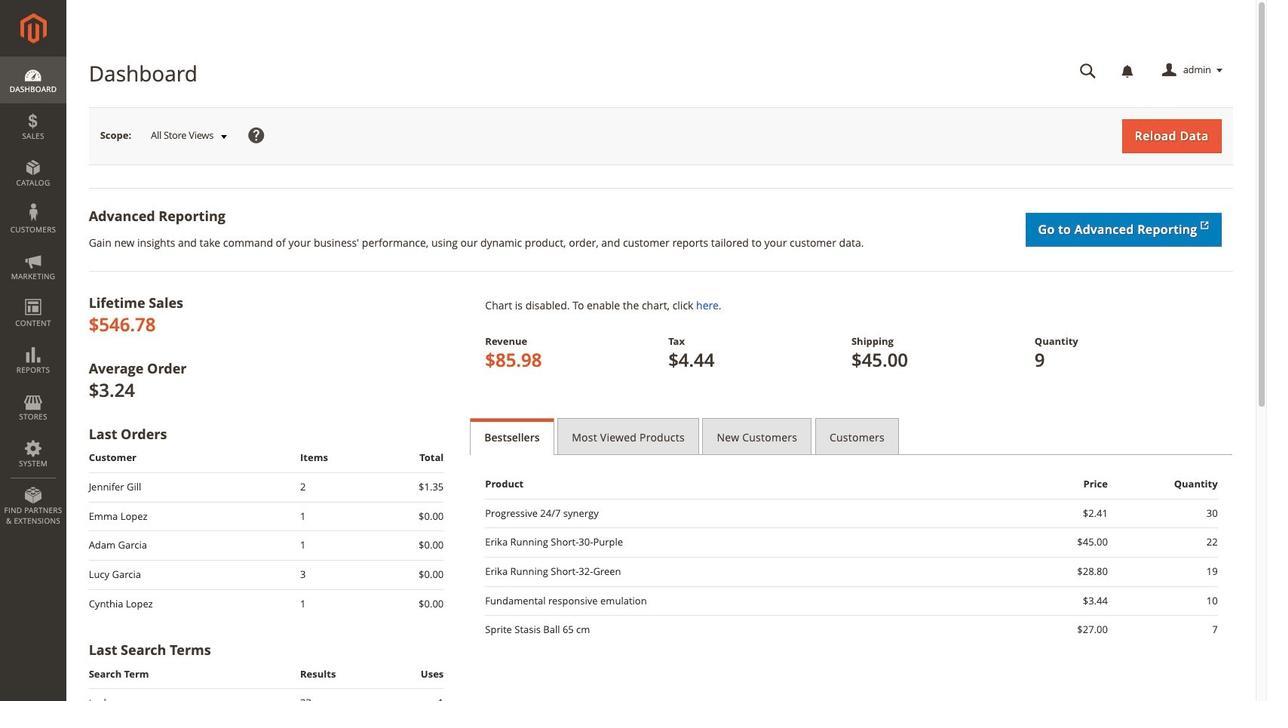 Task type: locate. For each thing, give the bounding box(es) containing it.
magento admin panel image
[[20, 13, 46, 44]]

None text field
[[1070, 57, 1107, 84]]

menu bar
[[0, 57, 66, 534]]

tab list
[[470, 418, 1233, 455]]



